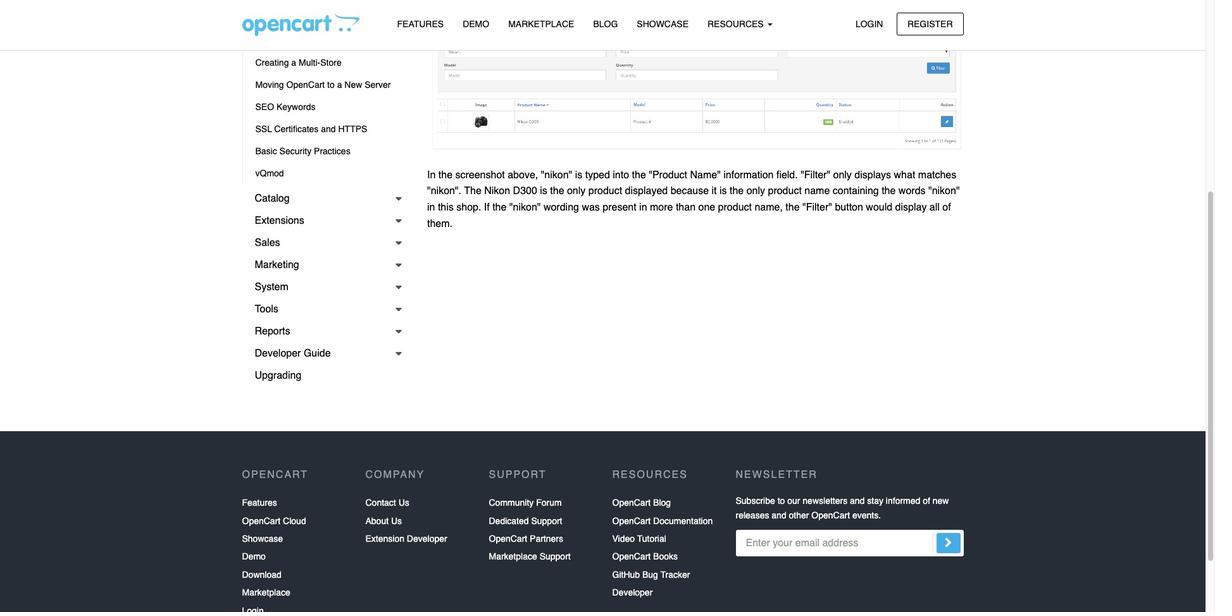 Task type: describe. For each thing, give the bounding box(es) containing it.
adding
[[255, 35, 283, 46]]

opencart partners
[[489, 534, 563, 544]]

cloud
[[283, 516, 306, 526]]

support for marketplace
[[540, 552, 571, 562]]

register
[[908, 19, 953, 29]]

community forum link
[[489, 494, 562, 512]]

showcase for the leftmost showcase link
[[242, 534, 283, 544]]

1 horizontal spatial marketplace link
[[499, 13, 584, 36]]

adding multiple languages
[[255, 35, 362, 46]]

opencart - open source shopping cart solution image
[[242, 13, 359, 36]]

store
[[320, 58, 342, 68]]

tutorial
[[637, 534, 666, 544]]

1 horizontal spatial only
[[747, 186, 765, 197]]

vqmod
[[255, 168, 284, 178]]

marketplace for marketplace support
[[489, 552, 537, 562]]

0 horizontal spatial marketplace link
[[242, 584, 290, 602]]

information
[[724, 170, 774, 181]]

more
[[650, 202, 673, 213]]

informed
[[886, 496, 921, 506]]

above,
[[508, 170, 538, 181]]

about us link
[[366, 512, 402, 530]]

would
[[866, 202, 893, 213]]

books
[[653, 552, 678, 562]]

Enter your email address text field
[[736, 531, 964, 557]]

0 horizontal spatial a
[[291, 58, 296, 68]]

newsletter
[[736, 470, 818, 481]]

features link for opencart cloud
[[242, 494, 277, 512]]

1 horizontal spatial blog
[[653, 498, 671, 508]]

dedicated support link
[[489, 512, 562, 530]]

contact us
[[366, 498, 409, 508]]

opencart for opencart partners
[[489, 534, 527, 544]]

github
[[612, 570, 640, 580]]

video tutorial link
[[612, 530, 666, 548]]

0 vertical spatial "filter"
[[801, 170, 830, 181]]

developer for developer guide
[[255, 348, 301, 360]]

what
[[894, 170, 915, 181]]

blog link
[[584, 13, 627, 36]]

upgrading
[[255, 370, 301, 382]]

1 horizontal spatial product
[[718, 202, 752, 213]]

marketplace for the leftmost marketplace link
[[242, 588, 290, 598]]

displays
[[855, 170, 891, 181]]

video
[[612, 534, 635, 544]]

extensions link
[[242, 210, 408, 232]]

them.
[[427, 218, 453, 230]]

0 vertical spatial support
[[489, 470, 547, 481]]

extension developer link
[[366, 530, 447, 548]]

tracker
[[661, 570, 690, 580]]

moving opencart to a new server
[[255, 80, 391, 90]]

in
[[427, 170, 436, 181]]

tools link
[[242, 299, 408, 321]]

reports link
[[242, 321, 408, 343]]

showcase for the topmost showcase link
[[637, 19, 689, 29]]

0 vertical spatial demo
[[463, 19, 489, 29]]

into
[[613, 170, 629, 181]]

to inside subscribe to our newsletters and stay informed of new releases and other opencart events.
[[778, 496, 785, 506]]

field.
[[777, 170, 798, 181]]

developer guide
[[255, 348, 331, 360]]

sales
[[255, 237, 280, 249]]

manager
[[282, 13, 317, 23]]

matches
[[918, 170, 957, 181]]

developer inside 'link'
[[407, 534, 447, 544]]

button
[[835, 202, 863, 213]]

the
[[464, 186, 482, 197]]

extensions
[[255, 215, 304, 227]]

sales link
[[242, 232, 408, 254]]

new
[[933, 496, 949, 506]]

releases
[[736, 511, 769, 521]]

the up would
[[882, 186, 896, 197]]

extension developer
[[366, 534, 447, 544]]

the right in at the left
[[439, 170, 453, 181]]

about us
[[366, 516, 402, 526]]

of inside in the screenshot above, "nikon" is typed into the "product name" information field. "filter" only displays what matches "nikon". the nikon d300 is the only product displayed because it is the only product name containing the words "nikon" in this shop. if the "nikon" wording was present in more than one product name, the "filter" button would display all of them.
[[943, 202, 951, 213]]

2 horizontal spatial and
[[850, 496, 865, 506]]

0 horizontal spatial and
[[321, 124, 336, 134]]

server
[[365, 80, 391, 90]]

the right the if
[[493, 202, 507, 213]]

ssl certificates and https link
[[243, 118, 408, 141]]

us for about us
[[391, 516, 402, 526]]

the up wording
[[550, 186, 564, 197]]

download
[[242, 570, 282, 580]]

marketplace support link
[[489, 548, 571, 566]]

marketplace support
[[489, 552, 571, 562]]

marketing
[[255, 260, 299, 271]]

languages
[[318, 35, 362, 46]]

the down information at the top
[[730, 186, 744, 197]]

than
[[676, 202, 696, 213]]

multi-
[[299, 58, 320, 68]]

0 horizontal spatial resources
[[612, 470, 688, 481]]

opencart blog link
[[612, 494, 671, 512]]

opencart cloud
[[242, 516, 306, 526]]

developer guide link
[[242, 343, 408, 365]]

1 horizontal spatial demo link
[[453, 13, 499, 36]]

0 horizontal spatial showcase link
[[242, 530, 283, 548]]

creating a multi-store link
[[243, 52, 408, 74]]

"nikon".
[[427, 186, 461, 197]]

keywords
[[277, 102, 315, 112]]

ssl certificates and https
[[255, 124, 367, 134]]

us for contact us
[[399, 498, 409, 508]]

was
[[582, 202, 600, 213]]

wording
[[544, 202, 579, 213]]

practices
[[314, 146, 350, 156]]

security
[[280, 146, 312, 156]]

developer for developer link
[[612, 588, 653, 598]]

1 horizontal spatial a
[[337, 80, 342, 90]]

login
[[856, 19, 883, 29]]

1 in from the left
[[427, 202, 435, 213]]

creating a multi-store
[[255, 58, 342, 68]]

1 vertical spatial demo link
[[242, 548, 266, 566]]

0 horizontal spatial demo
[[242, 552, 266, 562]]

moving opencart to a new server link
[[243, 74, 408, 96]]

angle right image
[[945, 536, 952, 551]]

2 vertical spatial and
[[772, 511, 787, 521]]



Task type: vqa. For each thing, say whether or not it's contained in the screenshot.
the In the screenshot above, "nikon" is typed into the "Product Name" information field. "Filter" only displays what matches "nikon". The Nikon D300 is the only product displayed because it is the only product name containing the words "nikon" in this shop. If the "nikon" wording was present in more than one product name, the "Filter" button would display all of them.
yes



Task type: locate. For each thing, give the bounding box(es) containing it.
"nikon" up wording
[[541, 170, 572, 181]]

0 vertical spatial features link
[[388, 13, 453, 36]]

0 vertical spatial of
[[943, 202, 951, 213]]

opencart down newsletters in the right of the page
[[812, 511, 850, 521]]

to left our
[[778, 496, 785, 506]]

0 horizontal spatial features
[[242, 498, 277, 508]]

0 vertical spatial blog
[[593, 19, 618, 29]]

1 horizontal spatial features
[[397, 19, 444, 29]]

0 horizontal spatial of
[[923, 496, 930, 506]]

basic security practices link
[[243, 141, 408, 163]]

0 horizontal spatial product
[[589, 186, 622, 197]]

nikon
[[484, 186, 510, 197]]

in left this
[[427, 202, 435, 213]]

system
[[255, 282, 289, 293]]

opencart down dedicated on the left of page
[[489, 534, 527, 544]]

"nikon" down matches
[[929, 186, 960, 197]]

resources inside the resources link
[[708, 19, 766, 29]]

1 vertical spatial resources
[[612, 470, 688, 481]]

support for dedicated
[[531, 516, 562, 526]]

0 horizontal spatial features link
[[242, 494, 277, 512]]

multiple
[[285, 35, 316, 46]]

1 horizontal spatial showcase link
[[627, 13, 698, 36]]

opencart cloud link
[[242, 512, 306, 530]]

typed
[[585, 170, 610, 181]]

creating
[[255, 58, 289, 68]]

1 horizontal spatial developer
[[407, 534, 447, 544]]

developer up upgrading
[[255, 348, 301, 360]]

us right contact
[[399, 498, 409, 508]]

2 horizontal spatial product
[[768, 186, 802, 197]]

features inside features link
[[397, 19, 444, 29]]

showcase right blog link
[[637, 19, 689, 29]]

contact us link
[[366, 494, 409, 512]]

1 horizontal spatial to
[[778, 496, 785, 506]]

"product
[[649, 170, 687, 181]]

1 vertical spatial us
[[391, 516, 402, 526]]

2 vertical spatial "nikon"
[[509, 202, 541, 213]]

product
[[589, 186, 622, 197], [768, 186, 802, 197], [718, 202, 752, 213]]

only up 'was'
[[567, 186, 586, 197]]

name
[[805, 186, 830, 197]]

0 vertical spatial showcase link
[[627, 13, 698, 36]]

0 vertical spatial developer
[[255, 348, 301, 360]]

opencart down multi-
[[286, 80, 325, 90]]

1 vertical spatial of
[[923, 496, 930, 506]]

if
[[484, 202, 490, 213]]

1 vertical spatial features
[[242, 498, 277, 508]]

product down field.
[[768, 186, 802, 197]]

other
[[789, 511, 809, 521]]

support down partners
[[540, 552, 571, 562]]

0 vertical spatial resources
[[708, 19, 766, 29]]

1 vertical spatial showcase link
[[242, 530, 283, 548]]

product right one
[[718, 202, 752, 213]]

a left multi-
[[291, 58, 296, 68]]

is right it
[[720, 186, 727, 197]]

marketplace for the rightmost marketplace link
[[508, 19, 574, 29]]

1 horizontal spatial and
[[772, 511, 787, 521]]

of left 'new' on the bottom right of the page
[[923, 496, 930, 506]]

guide
[[304, 348, 331, 360]]

opencart up github
[[612, 552, 651, 562]]

1 vertical spatial and
[[850, 496, 865, 506]]

company
[[366, 470, 425, 481]]

1 horizontal spatial of
[[943, 202, 951, 213]]

opencart for opencart cloud
[[242, 516, 281, 526]]

"filter" down name
[[803, 202, 832, 213]]

system link
[[242, 277, 408, 299]]

1 vertical spatial "filter"
[[803, 202, 832, 213]]

0 vertical spatial and
[[321, 124, 336, 134]]

1 horizontal spatial is
[[575, 170, 583, 181]]

the right name,
[[786, 202, 800, 213]]

1 vertical spatial showcase
[[242, 534, 283, 544]]

only up containing
[[833, 170, 852, 181]]

opencart for opencart
[[242, 470, 308, 481]]

1 vertical spatial marketplace
[[489, 552, 537, 562]]

opencart up opencart cloud
[[242, 470, 308, 481]]

1 horizontal spatial in
[[639, 202, 647, 213]]

subscribe
[[736, 496, 775, 506]]

subscribe to our newsletters and stay informed of new releases and other opencart events.
[[736, 496, 949, 521]]

developer link
[[612, 584, 653, 602]]

opencart for opencart documentation
[[612, 516, 651, 526]]

and down seo keywords link
[[321, 124, 336, 134]]

a left new
[[337, 80, 342, 90]]

support up community
[[489, 470, 547, 481]]

all
[[930, 202, 940, 213]]

is left typed
[[575, 170, 583, 181]]

1 horizontal spatial features link
[[388, 13, 453, 36]]

stay
[[867, 496, 884, 506]]

marketplace link
[[499, 13, 584, 36], [242, 584, 290, 602]]

of right all
[[943, 202, 951, 213]]

0 horizontal spatial in
[[427, 202, 435, 213]]

developer
[[255, 348, 301, 360], [407, 534, 447, 544], [612, 588, 653, 598]]

opencart for opencart blog
[[612, 498, 651, 508]]

0 horizontal spatial showcase
[[242, 534, 283, 544]]

1 vertical spatial support
[[531, 516, 562, 526]]

extension
[[366, 534, 404, 544]]

tools
[[255, 304, 278, 315]]

0 vertical spatial features
[[397, 19, 444, 29]]

github bug tracker
[[612, 570, 690, 580]]

0 horizontal spatial demo link
[[242, 548, 266, 566]]

and up events.
[[850, 496, 865, 506]]

2 horizontal spatial developer
[[612, 588, 653, 598]]

name,
[[755, 202, 783, 213]]

2 horizontal spatial only
[[833, 170, 852, 181]]

words
[[899, 186, 926, 197]]

opencart for opencart books
[[612, 552, 651, 562]]

1 vertical spatial features link
[[242, 494, 277, 512]]

and left 'other'
[[772, 511, 787, 521]]

0 vertical spatial demo link
[[453, 13, 499, 36]]

"filter" up name
[[801, 170, 830, 181]]

in the screenshot above, "nikon" is typed into the "product name" information field. "filter" only displays what matches "nikon". the nikon d300 is the only product displayed because it is the only product name containing the words "nikon" in this shop. if the "nikon" wording was present in more than one product name, the "filter" button would display all of them.
[[427, 170, 960, 230]]

seo
[[255, 102, 274, 112]]

the
[[439, 170, 453, 181], [632, 170, 646, 181], [550, 186, 564, 197], [730, 186, 744, 197], [882, 186, 896, 197], [493, 202, 507, 213], [786, 202, 800, 213]]

adding multiple languages link
[[243, 30, 408, 52]]

2 vertical spatial marketplace
[[242, 588, 290, 598]]

community forum
[[489, 498, 562, 508]]

community
[[489, 498, 534, 508]]

the up displayed
[[632, 170, 646, 181]]

opencart up video tutorial
[[612, 516, 651, 526]]

image manager
[[255, 13, 317, 23]]

1 horizontal spatial showcase
[[637, 19, 689, 29]]

present
[[603, 202, 637, 213]]

vqmod link
[[243, 163, 408, 185]]

us right "about"
[[391, 516, 402, 526]]

display
[[895, 202, 927, 213]]

it
[[712, 186, 717, 197]]

image
[[255, 13, 280, 23]]

support
[[489, 470, 547, 481], [531, 516, 562, 526], [540, 552, 571, 562]]

1 vertical spatial marketplace link
[[242, 584, 290, 602]]

is right d300
[[540, 186, 547, 197]]

0 vertical spatial a
[[291, 58, 296, 68]]

1 vertical spatial "nikon"
[[929, 186, 960, 197]]

to down store
[[327, 80, 335, 90]]

dedicated
[[489, 516, 529, 526]]

features for demo
[[397, 19, 444, 29]]

look products filter image
[[427, 0, 964, 160]]

developer down github
[[612, 588, 653, 598]]

bug
[[642, 570, 658, 580]]

one
[[698, 202, 715, 213]]

0 horizontal spatial is
[[540, 186, 547, 197]]

developer right extension
[[407, 534, 447, 544]]

contact
[[366, 498, 396, 508]]

features link for demo
[[388, 13, 453, 36]]

us inside about us link
[[391, 516, 402, 526]]

2 vertical spatial support
[[540, 552, 571, 562]]

name"
[[690, 170, 721, 181]]

us inside contact us link
[[399, 498, 409, 508]]

opencart books
[[612, 552, 678, 562]]

because
[[671, 186, 709, 197]]

1 vertical spatial blog
[[653, 498, 671, 508]]

this
[[438, 202, 454, 213]]

forum
[[536, 498, 562, 508]]

catalog
[[255, 193, 290, 204]]

"filter"
[[801, 170, 830, 181], [803, 202, 832, 213]]

d300
[[513, 186, 537, 197]]

0 horizontal spatial to
[[327, 80, 335, 90]]

partners
[[530, 534, 563, 544]]

of inside subscribe to our newsletters and stay informed of new releases and other opencart events.
[[923, 496, 930, 506]]

opencart up opencart documentation at the bottom right
[[612, 498, 651, 508]]

login link
[[845, 12, 894, 35]]

image manager link
[[243, 8, 408, 30]]

0 vertical spatial "nikon"
[[541, 170, 572, 181]]

0 vertical spatial showcase
[[637, 19, 689, 29]]

1 horizontal spatial demo
[[463, 19, 489, 29]]

in down displayed
[[639, 202, 647, 213]]

1 vertical spatial a
[[337, 80, 342, 90]]

support up partners
[[531, 516, 562, 526]]

1 vertical spatial developer
[[407, 534, 447, 544]]

1 horizontal spatial resources
[[708, 19, 766, 29]]

screenshot
[[455, 170, 505, 181]]

0 vertical spatial us
[[399, 498, 409, 508]]

2 in from the left
[[639, 202, 647, 213]]

opencart inside subscribe to our newsletters and stay informed of new releases and other opencart events.
[[812, 511, 850, 521]]

1 vertical spatial to
[[778, 496, 785, 506]]

opencart left "cloud" on the left of the page
[[242, 516, 281, 526]]

0 horizontal spatial blog
[[593, 19, 618, 29]]

basic security practices
[[255, 146, 350, 156]]

opencart blog
[[612, 498, 671, 508]]

0 vertical spatial to
[[327, 80, 335, 90]]

only down information at the top
[[747, 186, 765, 197]]

1 vertical spatial demo
[[242, 552, 266, 562]]

showcase down opencart cloud link
[[242, 534, 283, 544]]

our
[[788, 496, 800, 506]]

shop.
[[457, 202, 481, 213]]

"nikon" down d300
[[509, 202, 541, 213]]

features for opencart cloud
[[242, 498, 277, 508]]

2 vertical spatial developer
[[612, 588, 653, 598]]

showcase link
[[627, 13, 698, 36], [242, 530, 283, 548]]

demo
[[463, 19, 489, 29], [242, 552, 266, 562]]

only
[[833, 170, 852, 181], [567, 186, 586, 197], [747, 186, 765, 197]]

0 vertical spatial marketplace
[[508, 19, 574, 29]]

product down typed
[[589, 186, 622, 197]]

0 horizontal spatial only
[[567, 186, 586, 197]]

0 vertical spatial marketplace link
[[499, 13, 584, 36]]

0 horizontal spatial developer
[[255, 348, 301, 360]]

2 horizontal spatial is
[[720, 186, 727, 197]]



